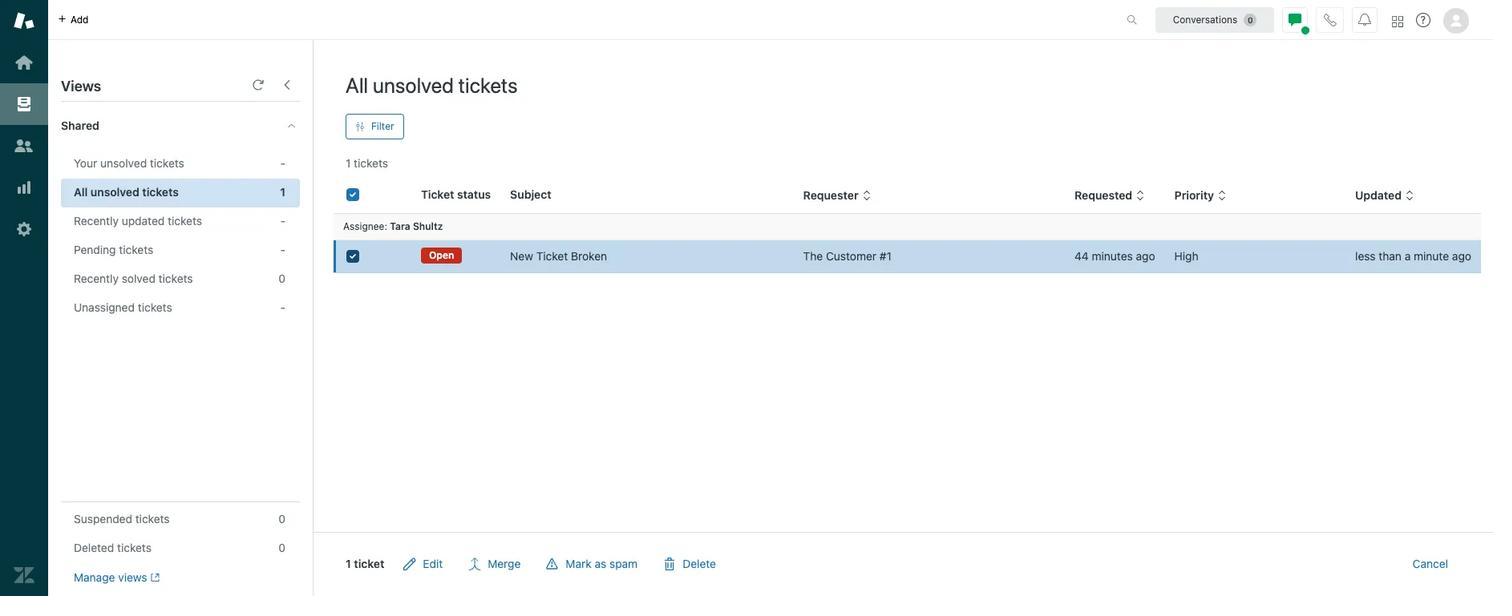 Task type: locate. For each thing, give the bounding box(es) containing it.
broken
[[571, 250, 607, 263]]

zendesk image
[[14, 566, 35, 587]]

1 vertical spatial all
[[74, 185, 88, 199]]

0 vertical spatial 1
[[346, 156, 351, 170]]

assignee: tara shultz
[[343, 221, 443, 233]]

shared
[[61, 119, 99, 132]]

2 vertical spatial 1
[[346, 558, 351, 571]]

edit button
[[391, 549, 456, 581]]

0 vertical spatial ticket
[[421, 188, 455, 201]]

1 horizontal spatial ago
[[1453, 250, 1472, 263]]

than
[[1379, 250, 1402, 263]]

minutes
[[1092, 250, 1134, 263]]

2 vertical spatial 0
[[279, 542, 286, 555]]

requester button
[[804, 189, 872, 203]]

1 recently from the top
[[74, 214, 119, 228]]

pending
[[74, 243, 116, 257]]

0 horizontal spatial all
[[74, 185, 88, 199]]

unsolved down your unsolved tickets
[[91, 185, 139, 199]]

ago right minute
[[1453, 250, 1472, 263]]

2 vertical spatial unsolved
[[91, 185, 139, 199]]

-
[[280, 156, 286, 170], [280, 214, 286, 228], [280, 243, 286, 257], [280, 301, 286, 315]]

1
[[346, 156, 351, 170], [280, 185, 286, 199], [346, 558, 351, 571]]

#1
[[880, 250, 892, 263]]

all down your
[[74, 185, 88, 199]]

recently updated tickets
[[74, 214, 202, 228]]

1 vertical spatial unsolved
[[100, 156, 147, 170]]

status
[[457, 188, 491, 201]]

conversations
[[1174, 13, 1238, 25]]

0 horizontal spatial all unsolved tickets
[[74, 185, 179, 199]]

2 ago from the left
[[1453, 250, 1472, 263]]

unassigned tickets
[[74, 301, 172, 315]]

row
[[334, 240, 1482, 273]]

all up filter button on the top left of page
[[346, 73, 368, 97]]

0 for deleted tickets
[[279, 542, 286, 555]]

priority
[[1175, 189, 1215, 202]]

- for your unsolved tickets
[[280, 156, 286, 170]]

row inside now showing 1 tickets region
[[334, 240, 1482, 273]]

ago right the minutes
[[1137, 250, 1156, 263]]

mark
[[566, 558, 592, 571]]

open
[[429, 250, 454, 262]]

0 horizontal spatial ago
[[1137, 250, 1156, 263]]

1 vertical spatial ticket
[[537, 250, 568, 263]]

requested
[[1075, 189, 1133, 202]]

mark as spam
[[566, 558, 638, 571]]

recently
[[74, 214, 119, 228], [74, 272, 119, 286]]

unsolved right your
[[100, 156, 147, 170]]

0 vertical spatial recently
[[74, 214, 119, 228]]

manage views link
[[74, 571, 160, 586]]

2 - from the top
[[280, 214, 286, 228]]

all unsolved tickets down your unsolved tickets
[[74, 185, 179, 199]]

- for unassigned tickets
[[280, 301, 286, 315]]

assignee:
[[343, 221, 388, 233]]

merge
[[488, 558, 521, 571]]

the customer #1
[[804, 250, 892, 263]]

add button
[[48, 0, 98, 39]]

ago
[[1137, 250, 1156, 263], [1453, 250, 1472, 263]]

suspended
[[74, 513, 132, 526]]

views
[[61, 78, 101, 95]]

all unsolved tickets
[[346, 73, 518, 97], [74, 185, 179, 199]]

1 ago from the left
[[1137, 250, 1156, 263]]

0 vertical spatial all
[[346, 73, 368, 97]]

1 ticket
[[346, 558, 385, 571]]

ticket up shultz
[[421, 188, 455, 201]]

unsolved
[[373, 73, 454, 97], [100, 156, 147, 170], [91, 185, 139, 199]]

unsolved for -
[[100, 156, 147, 170]]

1 0 from the top
[[279, 272, 286, 286]]

pending tickets
[[74, 243, 153, 257]]

0 vertical spatial all unsolved tickets
[[346, 73, 518, 97]]

1 inside now showing 1 tickets region
[[346, 558, 351, 571]]

unsolved for 1
[[91, 185, 139, 199]]

1 - from the top
[[280, 156, 286, 170]]

less
[[1356, 250, 1376, 263]]

1 vertical spatial all unsolved tickets
[[74, 185, 179, 199]]

1 vertical spatial 0
[[279, 513, 286, 526]]

all unsolved tickets up filter in the left top of the page
[[346, 73, 518, 97]]

1 vertical spatial 1
[[280, 185, 286, 199]]

high
[[1175, 250, 1199, 263]]

44
[[1075, 250, 1089, 263]]

(opens in a new tab) image
[[147, 574, 160, 583]]

unsolved up filter in the left top of the page
[[373, 73, 454, 97]]

suspended tickets
[[74, 513, 170, 526]]

new
[[510, 250, 534, 263]]

delete button
[[651, 549, 729, 581]]

ticket
[[421, 188, 455, 201], [537, 250, 568, 263]]

cancel button
[[1401, 549, 1462, 581]]

updated
[[122, 214, 165, 228]]

all
[[346, 73, 368, 97], [74, 185, 88, 199]]

0 vertical spatial 0
[[279, 272, 286, 286]]

get started image
[[14, 52, 35, 73]]

1 horizontal spatial all unsolved tickets
[[346, 73, 518, 97]]

ticket status
[[421, 188, 491, 201]]

2 recently from the top
[[74, 272, 119, 286]]

notifications image
[[1359, 13, 1372, 26]]

requester
[[804, 189, 859, 202]]

recently up pending
[[74, 214, 119, 228]]

row containing new ticket broken
[[334, 240, 1482, 273]]

tickets
[[459, 73, 518, 97], [150, 156, 184, 170], [354, 156, 388, 170], [142, 185, 179, 199], [168, 214, 202, 228], [119, 243, 153, 257], [159, 272, 193, 286], [138, 301, 172, 315], [135, 513, 170, 526], [117, 542, 152, 555]]

3 - from the top
[[280, 243, 286, 257]]

0
[[279, 272, 286, 286], [279, 513, 286, 526], [279, 542, 286, 555]]

main element
[[0, 0, 48, 597]]

cancel
[[1413, 558, 1449, 571]]

3 0 from the top
[[279, 542, 286, 555]]

shared button
[[48, 102, 270, 150]]

ticket right the new
[[537, 250, 568, 263]]

0 for recently solved tickets
[[279, 272, 286, 286]]

delete
[[683, 558, 716, 571]]

4 - from the top
[[280, 301, 286, 315]]

1 vertical spatial recently
[[74, 272, 119, 286]]

2 0 from the top
[[279, 513, 286, 526]]

recently down pending
[[74, 272, 119, 286]]



Task type: vqa. For each thing, say whether or not it's contained in the screenshot.
1 within region
yes



Task type: describe. For each thing, give the bounding box(es) containing it.
your unsolved tickets
[[74, 156, 184, 170]]

ticket
[[354, 558, 385, 571]]

views
[[118, 571, 147, 585]]

manage
[[74, 571, 115, 585]]

1 for 1 ticket
[[346, 558, 351, 571]]

admin image
[[14, 219, 35, 240]]

0 horizontal spatial ticket
[[421, 188, 455, 201]]

collapse views pane image
[[281, 79, 294, 91]]

solved
[[122, 272, 156, 286]]

1 for 1 tickets
[[346, 156, 351, 170]]

shared heading
[[48, 102, 313, 150]]

zendesk support image
[[14, 10, 35, 31]]

1 for 1
[[280, 185, 286, 199]]

edit
[[423, 558, 443, 571]]

now showing 1 tickets region
[[314, 172, 1494, 597]]

deleted
[[74, 542, 114, 555]]

subject
[[510, 188, 552, 201]]

tara
[[390, 221, 411, 233]]

mark as spam button
[[534, 549, 651, 581]]

button displays agent's chat status as online. image
[[1289, 13, 1302, 26]]

requested button
[[1075, 189, 1146, 203]]

updated
[[1356, 189, 1403, 202]]

filter
[[371, 120, 394, 132]]

your
[[74, 156, 97, 170]]

reporting image
[[14, 177, 35, 198]]

conversations button
[[1156, 7, 1275, 32]]

updated button
[[1356, 189, 1415, 203]]

shultz
[[413, 221, 443, 233]]

the
[[804, 250, 823, 263]]

0 vertical spatial unsolved
[[373, 73, 454, 97]]

deleted tickets
[[74, 542, 152, 555]]

add
[[71, 13, 89, 25]]

merge button
[[456, 549, 534, 581]]

recently solved tickets
[[74, 272, 193, 286]]

manage views
[[74, 571, 147, 585]]

customer
[[826, 250, 877, 263]]

new ticket broken
[[510, 250, 607, 263]]

customers image
[[14, 136, 35, 156]]

spam
[[610, 558, 638, 571]]

less than a minute ago
[[1356, 250, 1472, 263]]

- for pending tickets
[[280, 243, 286, 257]]

views image
[[14, 94, 35, 115]]

priority button
[[1175, 189, 1228, 203]]

zendesk products image
[[1393, 16, 1404, 27]]

refresh views pane image
[[252, 79, 265, 91]]

1 horizontal spatial all
[[346, 73, 368, 97]]

as
[[595, 558, 607, 571]]

new ticket broken link
[[510, 249, 607, 265]]

filter button
[[346, 114, 404, 140]]

recently for recently solved tickets
[[74, 272, 119, 286]]

minute
[[1415, 250, 1450, 263]]

44 minutes ago
[[1075, 250, 1156, 263]]

0 for suspended tickets
[[279, 513, 286, 526]]

unassigned
[[74, 301, 135, 315]]

1 horizontal spatial ticket
[[537, 250, 568, 263]]

recently for recently updated tickets
[[74, 214, 119, 228]]

get help image
[[1417, 13, 1431, 27]]

- for recently updated tickets
[[280, 214, 286, 228]]

a
[[1405, 250, 1412, 263]]

1 tickets
[[346, 156, 388, 170]]



